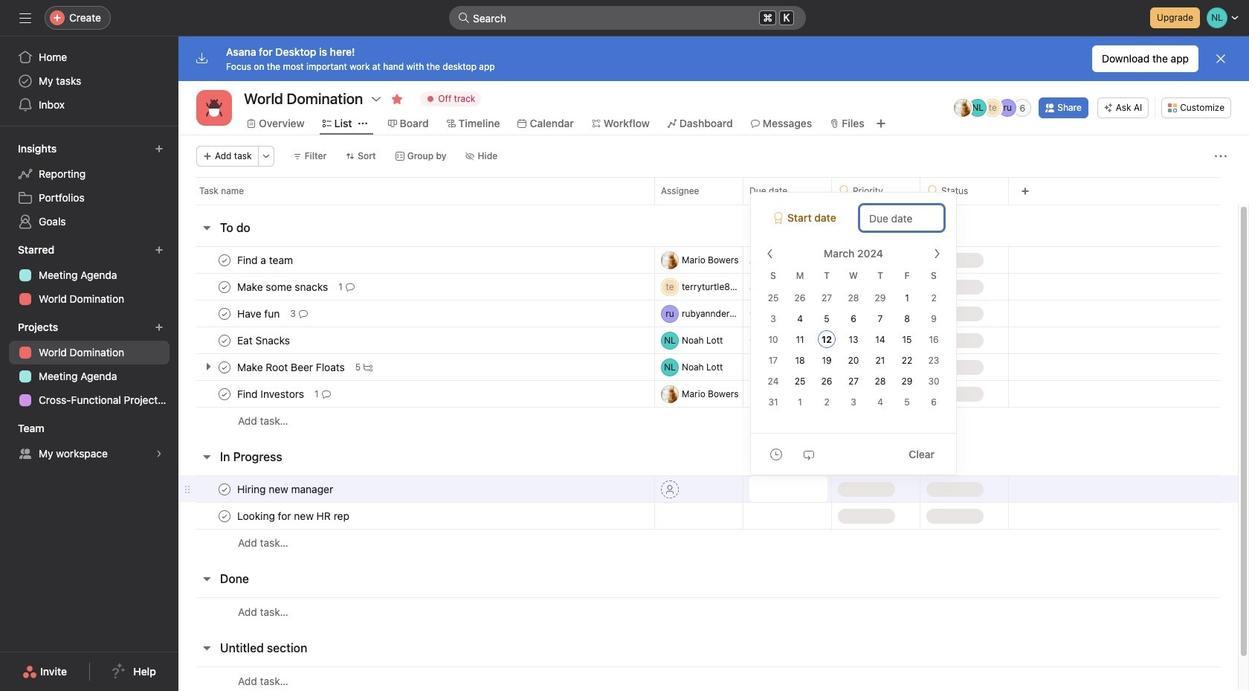 Task type: locate. For each thing, give the bounding box(es) containing it.
3 mark complete image from the top
[[216, 331, 234, 349]]

collapse task list for this group image
[[201, 222, 213, 234], [201, 451, 213, 463], [201, 573, 213, 585]]

2 task name text field from the top
[[234, 279, 333, 294]]

1 collapse task list for this group image from the top
[[201, 222, 213, 234]]

mark complete image for mark complete checkbox inside the have fun cell
[[216, 305, 234, 322]]

4 mark complete checkbox from the top
[[216, 480, 234, 498]]

show options for due date column image
[[811, 187, 820, 196]]

1 comment image for make some snacks cell on the top
[[346, 282, 355, 291]]

have fun cell
[[179, 300, 655, 327]]

task name text field inside have fun cell
[[234, 306, 284, 321]]

task name text field inside hiring new manager cell
[[234, 482, 338, 497]]

0 vertical spatial collapse task list for this group image
[[201, 222, 213, 234]]

more actions image
[[1216, 150, 1227, 162]]

1 mark complete image from the top
[[216, 305, 234, 322]]

Mark complete checkbox
[[216, 251, 234, 269], [216, 278, 234, 296], [216, 358, 234, 376], [216, 507, 234, 525]]

mark complete image inside the eat snacks cell
[[216, 331, 234, 349]]

3 mark complete checkbox from the top
[[216, 358, 234, 376]]

None text field
[[750, 476, 828, 502]]

mark complete checkbox inside have fun cell
[[216, 305, 234, 322]]

Task name text field
[[234, 306, 284, 321], [234, 360, 350, 375], [234, 508, 354, 523]]

5 task name text field from the top
[[234, 482, 338, 497]]

add field image
[[1021, 187, 1030, 196]]

1 vertical spatial 1 comment image
[[322, 389, 331, 398]]

mark complete image for find a team cell at the top of page
[[216, 251, 234, 269]]

Task name text field
[[234, 253, 298, 267], [234, 279, 333, 294], [234, 333, 295, 348], [234, 386, 309, 401], [234, 482, 338, 497]]

mark complete image
[[216, 251, 234, 269], [216, 278, 234, 296], [216, 331, 234, 349]]

cell
[[743, 353, 832, 381]]

eat snacks cell
[[179, 327, 655, 354]]

0 vertical spatial 1 comment image
[[346, 282, 355, 291]]

3 task name text field from the top
[[234, 508, 354, 523]]

2 mark complete checkbox from the top
[[216, 331, 234, 349]]

mark complete image inside hiring new manager cell
[[216, 480, 234, 498]]

1 horizontal spatial 1 comment image
[[346, 282, 355, 291]]

hiring new manager cell
[[179, 475, 655, 503]]

task name text field inside 'looking for new hr rep' cell
[[234, 508, 354, 523]]

mark complete checkbox for find investors cell
[[216, 385, 234, 403]]

1 mark complete image from the top
[[216, 251, 234, 269]]

add tab image
[[875, 118, 887, 129]]

Mark complete checkbox
[[216, 305, 234, 322], [216, 331, 234, 349], [216, 385, 234, 403], [216, 480, 234, 498]]

task name text field for mark complete image inside the make some snacks cell
[[234, 279, 333, 294]]

collapse task list for this group image for header in progress tree grid
[[201, 451, 213, 463]]

2 collapse task list for this group image from the top
[[201, 451, 213, 463]]

mark complete checkbox inside find investors cell
[[216, 385, 234, 403]]

1 vertical spatial mark complete image
[[216, 278, 234, 296]]

task name text field inside find a team cell
[[234, 253, 298, 267]]

task name text field for mark complete option inside 'looking for new hr rep' cell
[[234, 508, 354, 523]]

3 task name text field from the top
[[234, 333, 295, 348]]

1 vertical spatial collapse task list for this group image
[[201, 451, 213, 463]]

task name text field inside the eat snacks cell
[[234, 333, 295, 348]]

find investors cell
[[179, 380, 655, 408]]

4 mark complete image from the top
[[216, 480, 234, 498]]

new insights image
[[155, 144, 164, 153]]

mark complete checkbox inside 'looking for new hr rep' cell
[[216, 507, 234, 525]]

mark complete image
[[216, 305, 234, 322], [216, 358, 234, 376], [216, 385, 234, 403], [216, 480, 234, 498], [216, 507, 234, 525]]

prominent image
[[458, 12, 470, 24]]

5 mark complete image from the top
[[216, 507, 234, 525]]

projects element
[[0, 314, 179, 415]]

more actions image
[[262, 152, 271, 161]]

0 horizontal spatial 1 comment image
[[322, 389, 331, 398]]

2 mark complete image from the top
[[216, 278, 234, 296]]

previous month image
[[765, 248, 777, 260]]

task name text field inside make some snacks cell
[[234, 279, 333, 294]]

new project or portfolio image
[[155, 323, 164, 332]]

mark complete checkbox inside the eat snacks cell
[[216, 331, 234, 349]]

mark complete image inside make some snacks cell
[[216, 278, 234, 296]]

mark complete checkbox inside make some snacks cell
[[216, 278, 234, 296]]

mark complete checkbox inside find a team cell
[[216, 251, 234, 269]]

2 mark complete image from the top
[[216, 358, 234, 376]]

1 task name text field from the top
[[234, 306, 284, 321]]

2 mark complete checkbox from the top
[[216, 278, 234, 296]]

row
[[179, 177, 1250, 205], [196, 204, 1221, 205], [179, 246, 1239, 274], [179, 273, 1239, 301], [179, 300, 1239, 327], [179, 327, 1239, 354], [179, 353, 1239, 381], [179, 380, 1239, 408], [179, 407, 1239, 434], [179, 475, 1239, 503], [179, 502, 1239, 530], [179, 529, 1239, 556], [179, 597, 1239, 626], [179, 667, 1239, 691]]

task name text field for mark complete image inside the the eat snacks cell
[[234, 333, 295, 348]]

remove from starred image
[[392, 93, 403, 105]]

mark complete image inside have fun cell
[[216, 305, 234, 322]]

task name text field for mark complete checkbox inside the have fun cell
[[234, 306, 284, 321]]

None field
[[449, 6, 806, 30]]

1 task name text field from the top
[[234, 253, 298, 267]]

mark complete checkbox for hiring new manager cell
[[216, 480, 234, 498]]

mark complete image inside 'looking for new hr rep' cell
[[216, 507, 234, 525]]

4 mark complete checkbox from the top
[[216, 507, 234, 525]]

4 task name text field from the top
[[234, 386, 309, 401]]

2 vertical spatial task name text field
[[234, 508, 354, 523]]

2 vertical spatial collapse task list for this group image
[[201, 573, 213, 585]]

1 comment image inside find investors cell
[[322, 389, 331, 398]]

starred element
[[0, 237, 179, 314]]

0 vertical spatial task name text field
[[234, 306, 284, 321]]

expand subtask list for the task make root beer floats image
[[202, 361, 214, 373]]

3 collapse task list for this group image from the top
[[201, 573, 213, 585]]

bug image
[[205, 99, 223, 117]]

0 vertical spatial mark complete image
[[216, 251, 234, 269]]

1 comment image
[[346, 282, 355, 291], [322, 389, 331, 398]]

mark complete image for the eat snacks cell
[[216, 331, 234, 349]]

1 comment image inside make some snacks cell
[[346, 282, 355, 291]]

mark complete checkbox inside hiring new manager cell
[[216, 480, 234, 498]]

1 mark complete checkbox from the top
[[216, 251, 234, 269]]

2 vertical spatial mark complete image
[[216, 331, 234, 349]]

3 mark complete image from the top
[[216, 385, 234, 403]]

3 comments image
[[299, 309, 308, 318]]

task name text field for mark complete image within the find a team cell
[[234, 253, 298, 267]]

1 vertical spatial task name text field
[[234, 360, 350, 375]]

mark complete image inside find a team cell
[[216, 251, 234, 269]]

make root beer floats cell
[[179, 353, 655, 381]]

task name text field inside find investors cell
[[234, 386, 309, 401]]

3 mark complete checkbox from the top
[[216, 385, 234, 403]]

2 task name text field from the top
[[234, 360, 350, 375]]

task name text field for mark complete icon within the hiring new manager cell
[[234, 482, 338, 497]]

mark complete image for mark complete checkbox within hiring new manager cell
[[216, 480, 234, 498]]

Due date text field
[[860, 205, 945, 231]]

show options image
[[371, 93, 383, 105]]

1 mark complete checkbox from the top
[[216, 305, 234, 322]]



Task type: describe. For each thing, give the bounding box(es) containing it.
teams element
[[0, 415, 179, 469]]

make some snacks cell
[[179, 273, 655, 301]]

collapse task list for this group image for header to do "tree grid"
[[201, 222, 213, 234]]

5 subtasks image
[[364, 363, 373, 372]]

looking for new hr rep cell
[[179, 502, 655, 530]]

next month image
[[931, 248, 943, 260]]

insights element
[[0, 135, 179, 237]]

add time image
[[771, 448, 783, 460]]

mark complete checkbox for make some snacks cell on the top
[[216, 278, 234, 296]]

task name text field for mark complete icon associated with mark complete checkbox within the find investors cell
[[234, 386, 309, 401]]

dismiss image
[[1216, 53, 1227, 65]]

task name text field inside make root beer floats cell
[[234, 360, 350, 375]]

mark complete checkbox for 'looking for new hr rep' cell
[[216, 507, 234, 525]]

header to do tree grid
[[179, 246, 1239, 434]]

mark complete checkbox for the eat snacks cell
[[216, 331, 234, 349]]

collapse task list for this group image
[[201, 642, 213, 654]]

show options for priority column image
[[899, 187, 908, 196]]

hide sidebar image
[[19, 12, 31, 24]]

mark complete checkbox inside make root beer floats cell
[[216, 358, 234, 376]]

mark complete image for make some snacks cell on the top
[[216, 278, 234, 296]]

tab actions image
[[358, 119, 367, 128]]

mark complete image for mark complete checkbox within the find investors cell
[[216, 385, 234, 403]]

1 comment image for find investors cell
[[322, 389, 331, 398]]

global element
[[0, 36, 179, 126]]

set to repeat image
[[803, 448, 815, 460]]

find a team cell
[[179, 246, 655, 274]]

header in progress tree grid
[[179, 475, 1239, 556]]

mark complete checkbox for have fun cell
[[216, 305, 234, 322]]

Search tasks, projects, and more text field
[[449, 6, 806, 30]]

see details, my workspace image
[[155, 449, 164, 458]]

add items to starred image
[[155, 245, 164, 254]]

mark complete checkbox for find a team cell at the top of page
[[216, 251, 234, 269]]



Task type: vqa. For each thing, say whether or not it's contained in the screenshot.
option
no



